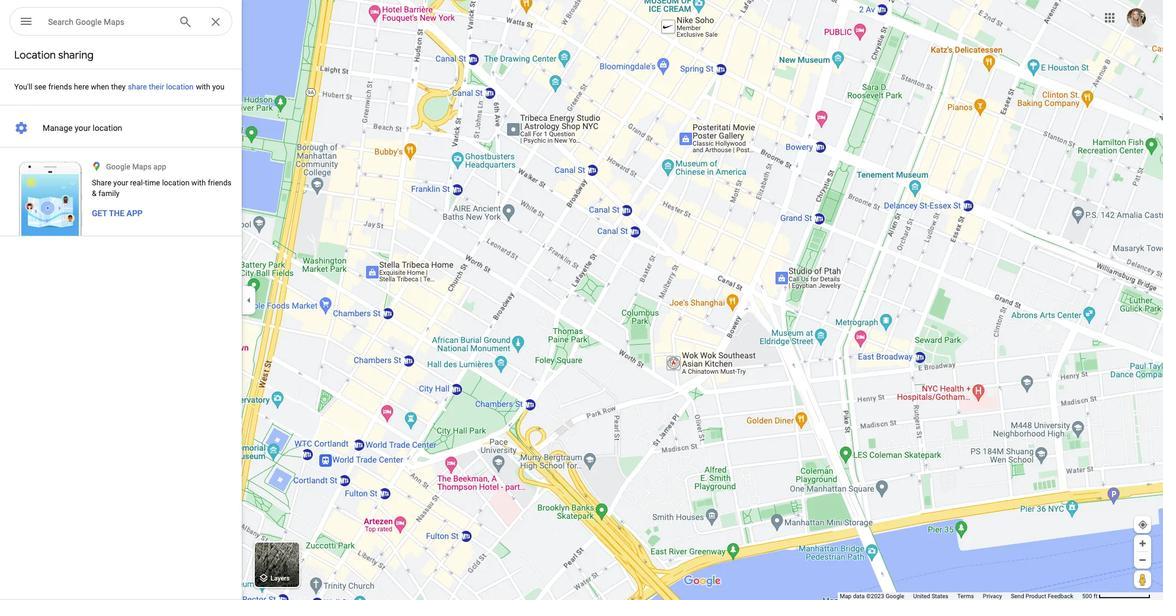 Task type: describe. For each thing, give the bounding box(es) containing it.
app for google maps app
[[153, 162, 166, 171]]

terms button
[[958, 593, 974, 600]]

0 vertical spatial friends
[[48, 82, 72, 91]]

500
[[1083, 593, 1093, 600]]

share
[[92, 178, 112, 187]]

share your real-time location with friends & family
[[92, 178, 232, 198]]

zoom in image
[[1139, 539, 1148, 548]]

time
[[145, 178, 160, 187]]

search google maps
[[48, 17, 124, 27]]

send
[[1011, 593, 1025, 600]]

privacy
[[983, 593, 1002, 600]]

terms
[[958, 593, 974, 600]]

the
[[109, 209, 125, 218]]

search
[[48, 17, 73, 27]]

see
[[34, 82, 46, 91]]

their
[[149, 82, 164, 91]]

layers
[[271, 575, 290, 583]]

location
[[14, 49, 56, 62]]

2 vertical spatial google
[[886, 593, 905, 600]]

share
[[128, 82, 147, 91]]

they
[[111, 82, 126, 91]]

friends inside share your real-time location with friends & family
[[208, 178, 232, 187]]

you'll
[[14, 82, 32, 91]]

500 ft button
[[1083, 593, 1151, 600]]

zoom out image
[[1139, 556, 1148, 565]]

location sharing main content
[[0, 43, 242, 600]]

search google maps field containing search google maps
[[9, 7, 232, 36]]

0 vertical spatial with
[[196, 82, 210, 91]]

&
[[92, 189, 97, 198]]

feedback
[[1048, 593, 1074, 600]]

google inside location sharing "main content"
[[106, 162, 130, 171]]

footer inside google maps element
[[840, 593, 1083, 600]]

united states button
[[914, 593, 949, 600]]

location inside manage your location link
[[93, 123, 122, 133]]

manage your location
[[43, 123, 122, 133]]

send product feedback
[[1011, 593, 1074, 600]]

product
[[1026, 593, 1047, 600]]

location sharing
[[14, 49, 94, 62]]



Task type: locate. For each thing, give the bounding box(es) containing it.
none search field containing 
[[9, 7, 232, 38]]

app for get the app
[[127, 209, 143, 218]]

your right manage
[[75, 123, 91, 133]]

location down when
[[93, 123, 122, 133]]

get the app button
[[92, 207, 143, 219]]

location inside share your real-time location with friends & family
[[162, 178, 190, 187]]

maps inside location sharing "main content"
[[132, 162, 152, 171]]

1 horizontal spatial maps
[[132, 162, 152, 171]]

app inside button
[[127, 209, 143, 218]]

1 horizontal spatial friends
[[208, 178, 232, 187]]

show street view coverage image
[[1135, 571, 1152, 589]]

sharing
[[58, 49, 94, 62]]

None search field
[[9, 7, 232, 38]]

here
[[74, 82, 89, 91]]

0 vertical spatial your
[[75, 123, 91, 133]]

0 vertical spatial maps
[[104, 17, 124, 27]]

0 vertical spatial location
[[166, 82, 194, 91]]

1 vertical spatial maps
[[132, 162, 152, 171]]

1 horizontal spatial google
[[106, 162, 130, 171]]

your for location
[[75, 123, 91, 133]]

get the app
[[92, 209, 143, 218]]


[[19, 13, 33, 30]]

google right "search"
[[76, 17, 102, 27]]

maps
[[104, 17, 124, 27], [132, 162, 152, 171]]

Search Google Maps field
[[9, 7, 232, 36], [48, 14, 169, 28]]

with inside share your real-time location with friends & family
[[192, 178, 206, 187]]

location right time at the left
[[162, 178, 190, 187]]

google up share
[[106, 162, 130, 171]]

0 horizontal spatial friends
[[48, 82, 72, 91]]

share their location link
[[114, 68, 208, 106]]

1 horizontal spatial app
[[153, 162, 166, 171]]

1 vertical spatial google
[[106, 162, 130, 171]]

with left you at top left
[[196, 82, 210, 91]]

ft
[[1094, 593, 1098, 600]]

location right their
[[166, 82, 194, 91]]

0 horizontal spatial app
[[127, 209, 143, 218]]

united
[[914, 593, 931, 600]]

footer
[[840, 593, 1083, 600]]

send product feedback button
[[1011, 593, 1074, 600]]

0 horizontal spatial maps
[[104, 17, 124, 27]]

when
[[91, 82, 109, 91]]

2 horizontal spatial google
[[886, 593, 905, 600]]

1 horizontal spatial your
[[113, 178, 128, 187]]

collapse side panel image
[[242, 294, 255, 307]]

1 vertical spatial app
[[127, 209, 143, 218]]

show your location image
[[1138, 520, 1149, 531]]

app up time at the left
[[153, 162, 166, 171]]

family
[[99, 189, 120, 198]]

0 vertical spatial app
[[153, 162, 166, 171]]

location
[[166, 82, 194, 91], [93, 123, 122, 133], [162, 178, 190, 187]]

google right the ©2023
[[886, 593, 905, 600]]

you'll see friends here when they share their location with you
[[14, 82, 225, 91]]

app
[[153, 162, 166, 171], [127, 209, 143, 218]]

google account: michelle dermenjian  
(michelle.dermenjian@adept.ai) image
[[1127, 8, 1146, 27]]

1 vertical spatial with
[[192, 178, 206, 187]]

manage your location link
[[0, 116, 242, 140]]

0 horizontal spatial google
[[76, 17, 102, 27]]

map
[[840, 593, 852, 600]]

footer containing map data ©2023 google
[[840, 593, 1083, 600]]

 button
[[9, 7, 43, 38]]

0 horizontal spatial your
[[75, 123, 91, 133]]

real-
[[130, 178, 145, 187]]

none search field inside google maps element
[[9, 7, 232, 38]]

1 vertical spatial friends
[[208, 178, 232, 187]]

2 vertical spatial location
[[162, 178, 190, 187]]

google maps element
[[0, 0, 1164, 600]]

0 vertical spatial google
[[76, 17, 102, 27]]

states
[[932, 593, 949, 600]]

friends
[[48, 82, 72, 91], [208, 178, 232, 187]]

data
[[853, 593, 865, 600]]

google maps app
[[106, 162, 166, 171]]

manage
[[43, 123, 73, 133]]

maps up 'real-'
[[132, 162, 152, 171]]

search google maps field inside search box
[[48, 14, 169, 28]]

united states
[[914, 593, 949, 600]]

your inside share your real-time location with friends & family
[[113, 178, 128, 187]]

you
[[212, 82, 225, 91]]

google
[[76, 17, 102, 27], [106, 162, 130, 171], [886, 593, 905, 600]]

©2023
[[867, 593, 885, 600]]

your up family
[[113, 178, 128, 187]]

get
[[92, 209, 107, 218]]

1 vertical spatial location
[[93, 123, 122, 133]]

your
[[75, 123, 91, 133], [113, 178, 128, 187]]

500 ft
[[1083, 593, 1098, 600]]

maps right "search"
[[104, 17, 124, 27]]

privacy button
[[983, 593, 1002, 600]]

map data ©2023 google
[[840, 593, 905, 600]]

your for real-
[[113, 178, 128, 187]]

with right time at the left
[[192, 178, 206, 187]]

app right the
[[127, 209, 143, 218]]

with
[[196, 82, 210, 91], [192, 178, 206, 187]]

1 vertical spatial your
[[113, 178, 128, 187]]



Task type: vqa. For each thing, say whether or not it's contained in the screenshot.
5415
no



